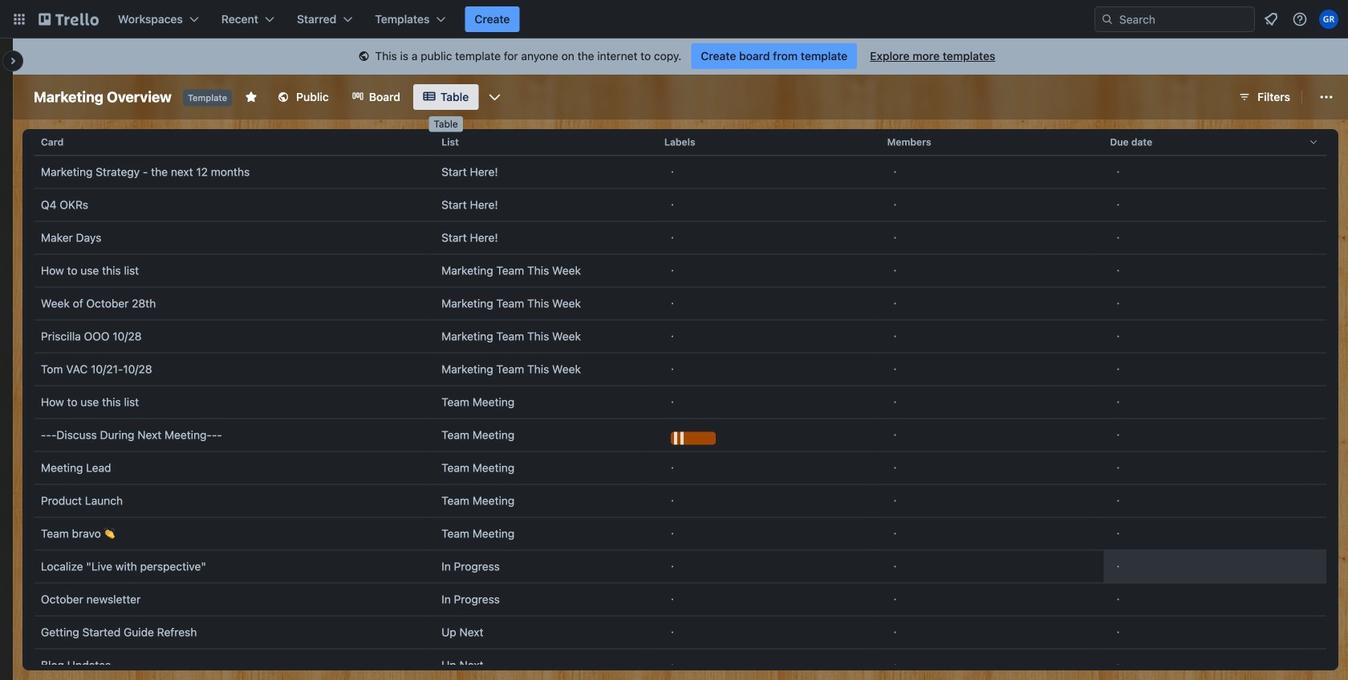 Task type: vqa. For each thing, say whether or not it's contained in the screenshot.
7th Row from the top
yes



Task type: locate. For each thing, give the bounding box(es) containing it.
primary element
[[0, 0, 1349, 39]]

11 row from the top
[[35, 452, 1327, 485]]

sm image
[[356, 49, 372, 65]]

table
[[22, 123, 1339, 681]]

13 row from the top
[[35, 518, 1327, 551]]

2 row from the top
[[35, 156, 1327, 189]]

color: orange, title: none image
[[671, 432, 716, 445]]

Board name text field
[[26, 84, 180, 110]]

5 row from the top
[[35, 255, 1327, 287]]

row
[[35, 123, 1327, 161], [35, 156, 1327, 189], [35, 189, 1327, 222], [35, 222, 1327, 255], [35, 255, 1327, 287], [35, 287, 1327, 320], [35, 320, 1327, 353], [35, 353, 1327, 386], [35, 386, 1327, 419], [35, 419, 1327, 452], [35, 452, 1327, 485], [35, 485, 1327, 518], [35, 518, 1327, 551], [35, 551, 1327, 584], [35, 584, 1327, 617], [35, 617, 1327, 650], [35, 650, 1327, 681]]

back to home image
[[39, 6, 99, 32]]

star or unstar board image
[[245, 91, 258, 104]]

14 row from the top
[[35, 551, 1327, 584]]

tooltip
[[429, 116, 463, 132]]

Search field
[[1095, 6, 1256, 32]]

15 row from the top
[[35, 584, 1327, 617]]

12 row from the top
[[35, 485, 1327, 518]]



Task type: describe. For each thing, give the bounding box(es) containing it.
10 row from the top
[[35, 419, 1327, 452]]

greg robinson (gregrobinson96) image
[[1320, 10, 1339, 29]]

17 row from the top
[[35, 650, 1327, 681]]

4 row from the top
[[35, 222, 1327, 255]]

1 row from the top
[[35, 123, 1327, 161]]

search image
[[1102, 13, 1114, 26]]

9 row from the top
[[35, 386, 1327, 419]]

customize views image
[[487, 89, 503, 105]]

0 notifications image
[[1262, 10, 1281, 29]]

3 row from the top
[[35, 189, 1327, 222]]

16 row from the top
[[35, 617, 1327, 650]]

8 row from the top
[[35, 353, 1327, 386]]

6 row from the top
[[35, 287, 1327, 320]]

show menu image
[[1319, 89, 1335, 105]]

7 row from the top
[[35, 320, 1327, 353]]

open information menu image
[[1293, 11, 1309, 27]]



